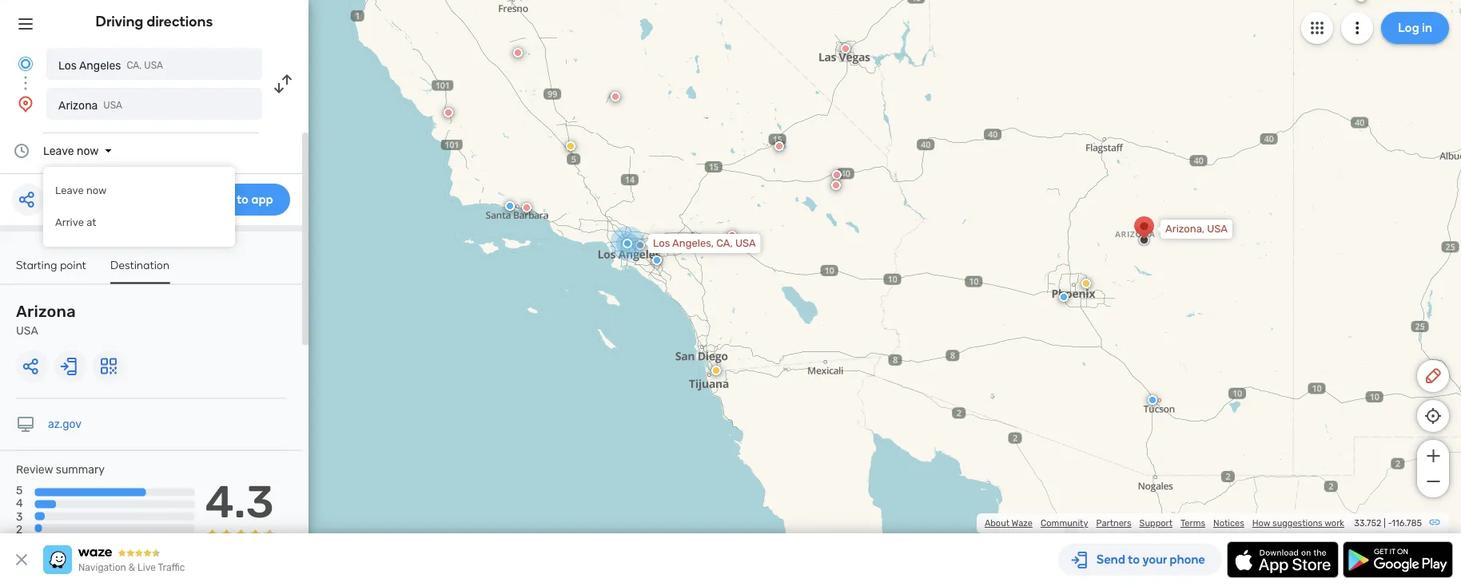 Task type: vqa. For each thing, say whether or not it's contained in the screenshot.
Notices
yes



Task type: locate. For each thing, give the bounding box(es) containing it.
1 vertical spatial hazard image
[[711, 366, 721, 376]]

1 horizontal spatial los
[[653, 237, 670, 250]]

navigation & live traffic
[[78, 563, 185, 574]]

leave now up arrive at
[[55, 185, 107, 197]]

4.3
[[205, 476, 274, 529]]

ca, inside los angeles ca, usa
[[127, 60, 142, 71]]

0 vertical spatial hazard image
[[566, 141, 575, 151]]

1 vertical spatial los
[[653, 237, 670, 250]]

0 vertical spatial leave
[[43, 144, 74, 157]]

road closed image
[[513, 48, 523, 58], [774, 141, 784, 151], [832, 170, 842, 180], [831, 181, 841, 190], [522, 203, 532, 213]]

33.752
[[1354, 518, 1382, 529]]

1 horizontal spatial ca,
[[716, 237, 733, 250]]

los right "accident" icon
[[653, 237, 670, 250]]

0 horizontal spatial ca,
[[127, 60, 142, 71]]

2 horizontal spatial police image
[[1059, 293, 1069, 302]]

1 vertical spatial police image
[[652, 256, 662, 265]]

leave
[[43, 144, 74, 157], [55, 185, 84, 197]]

now up at on the left top
[[86, 185, 107, 197]]

4
[[16, 497, 23, 510]]

1 horizontal spatial police image
[[652, 256, 662, 265]]

0 vertical spatial ca,
[[127, 60, 142, 71]]

arizona
[[58, 99, 98, 112], [16, 303, 76, 321]]

now up leave now option
[[77, 144, 99, 157]]

traffic
[[158, 563, 185, 574]]

arizona usa down starting point button
[[16, 303, 76, 338]]

los for angeles,
[[653, 237, 670, 250]]

arizona down starting point button
[[16, 303, 76, 321]]

driving
[[96, 13, 143, 30]]

leave up the arrive
[[55, 185, 84, 197]]

leave right clock 'image'
[[43, 144, 74, 157]]

ca, right angeles,
[[716, 237, 733, 250]]

partners
[[1096, 518, 1131, 529]]

computer image
[[16, 415, 35, 434]]

0 vertical spatial los
[[58, 59, 77, 72]]

usa down starting point button
[[16, 324, 38, 338]]

usa
[[144, 60, 163, 71], [103, 100, 122, 111], [1207, 223, 1228, 235], [735, 237, 756, 250], [16, 324, 38, 338]]

0 horizontal spatial los
[[58, 59, 77, 72]]

now
[[77, 144, 99, 157], [86, 185, 107, 197]]

x image
[[12, 551, 31, 570]]

review
[[16, 464, 53, 477]]

1 horizontal spatial hazard image
[[711, 366, 721, 376]]

ca,
[[127, 60, 142, 71], [716, 237, 733, 250]]

leave now option
[[43, 175, 235, 207]]

arizona,
[[1165, 223, 1205, 235]]

los
[[58, 59, 77, 72], [653, 237, 670, 250]]

1 vertical spatial now
[[86, 185, 107, 197]]

support link
[[1139, 518, 1173, 529]]

starting point
[[16, 258, 86, 272]]

leave now right clock 'image'
[[43, 144, 99, 157]]

police image
[[505, 201, 515, 211], [652, 256, 662, 265], [1059, 293, 1069, 302]]

destination
[[110, 258, 170, 272]]

0 vertical spatial police image
[[505, 201, 515, 211]]

0 vertical spatial arizona
[[58, 99, 98, 112]]

how suggestions work link
[[1252, 518, 1344, 529]]

destination button
[[110, 258, 170, 284]]

los left angeles
[[58, 59, 77, 72]]

hazard image
[[566, 141, 575, 151], [711, 366, 721, 376]]

starting point button
[[16, 258, 86, 283]]

los angeles ca, usa
[[58, 59, 163, 72]]

2 vertical spatial police image
[[1059, 293, 1069, 302]]

33.752 | -116.785
[[1354, 518, 1422, 529]]

leave now
[[43, 144, 99, 157], [55, 185, 107, 197]]

0 vertical spatial arizona usa
[[58, 99, 122, 112]]

1 vertical spatial arizona
[[16, 303, 76, 321]]

work
[[1324, 518, 1344, 529]]

road closed image
[[841, 44, 850, 54], [611, 92, 620, 102], [444, 108, 453, 117], [727, 231, 737, 241]]

ca, right angeles
[[127, 60, 142, 71]]

1 vertical spatial leave now
[[55, 185, 107, 197]]

1 vertical spatial leave
[[55, 185, 84, 197]]

arizona usa down angeles
[[58, 99, 122, 112]]

0 horizontal spatial police image
[[505, 201, 515, 211]]

about
[[985, 518, 1010, 529]]

1 vertical spatial ca,
[[716, 237, 733, 250]]

leave now inside option
[[55, 185, 107, 197]]

arrive at
[[55, 217, 96, 229]]

usa down driving directions
[[144, 60, 163, 71]]

arizona usa
[[58, 99, 122, 112], [16, 303, 76, 338]]

how
[[1252, 518, 1270, 529]]

usa right angeles,
[[735, 237, 756, 250]]

arizona down angeles
[[58, 99, 98, 112]]



Task type: describe. For each thing, give the bounding box(es) containing it.
zoom out image
[[1423, 472, 1443, 492]]

clock image
[[12, 141, 31, 161]]

0 vertical spatial leave now
[[43, 144, 99, 157]]

usa right arizona, on the top of the page
[[1207, 223, 1228, 235]]

|
[[1384, 518, 1386, 529]]

review summary
[[16, 464, 105, 477]]

waze
[[1012, 518, 1033, 529]]

3
[[16, 510, 23, 523]]

zoom in image
[[1423, 447, 1443, 466]]

driving directions
[[96, 13, 213, 30]]

usa inside los angeles ca, usa
[[144, 60, 163, 71]]

partners link
[[1096, 518, 1131, 529]]

notices
[[1213, 518, 1244, 529]]

5 4 3 2
[[16, 484, 23, 536]]

summary
[[56, 464, 105, 477]]

az.gov link
[[48, 418, 82, 431]]

-
[[1388, 518, 1392, 529]]

los angeles, ca, usa
[[653, 237, 756, 250]]

5
[[16, 484, 23, 498]]

los for angeles
[[58, 59, 77, 72]]

116.785
[[1392, 518, 1422, 529]]

0 horizontal spatial hazard image
[[566, 141, 575, 151]]

angeles
[[79, 59, 121, 72]]

directions
[[147, 13, 213, 30]]

notices link
[[1213, 518, 1244, 529]]

location image
[[16, 94, 35, 113]]

ca, for angeles,
[[716, 237, 733, 250]]

support
[[1139, 518, 1173, 529]]

point
[[60, 258, 86, 272]]

accident image
[[635, 241, 645, 250]]

terms link
[[1180, 518, 1205, 529]]

community link
[[1041, 518, 1088, 529]]

live
[[138, 563, 156, 574]]

angeles,
[[672, 237, 714, 250]]

0 vertical spatial now
[[77, 144, 99, 157]]

link image
[[1428, 516, 1441, 529]]

about waze community partners support terms notices how suggestions work
[[985, 518, 1344, 529]]

ca, for angeles
[[127, 60, 142, 71]]

about waze link
[[985, 518, 1033, 529]]

az.gov
[[48, 418, 82, 431]]

1 vertical spatial arizona usa
[[16, 303, 76, 338]]

starting
[[16, 258, 57, 272]]

at
[[86, 217, 96, 229]]

hazard image
[[1081, 279, 1091, 289]]

pencil image
[[1423, 367, 1443, 386]]

terms
[[1180, 518, 1205, 529]]

arrive
[[55, 217, 84, 229]]

leave inside leave now option
[[55, 185, 84, 197]]

suggestions
[[1272, 518, 1323, 529]]

usa down los angeles ca, usa
[[103, 100, 122, 111]]

police image
[[1148, 396, 1157, 405]]

community
[[1041, 518, 1088, 529]]

2
[[16, 523, 23, 536]]

navigation
[[78, 563, 126, 574]]

now inside option
[[86, 185, 107, 197]]

current location image
[[16, 54, 35, 74]]

arizona, usa
[[1165, 223, 1228, 235]]

arrive at option
[[43, 207, 235, 239]]

&
[[129, 563, 135, 574]]



